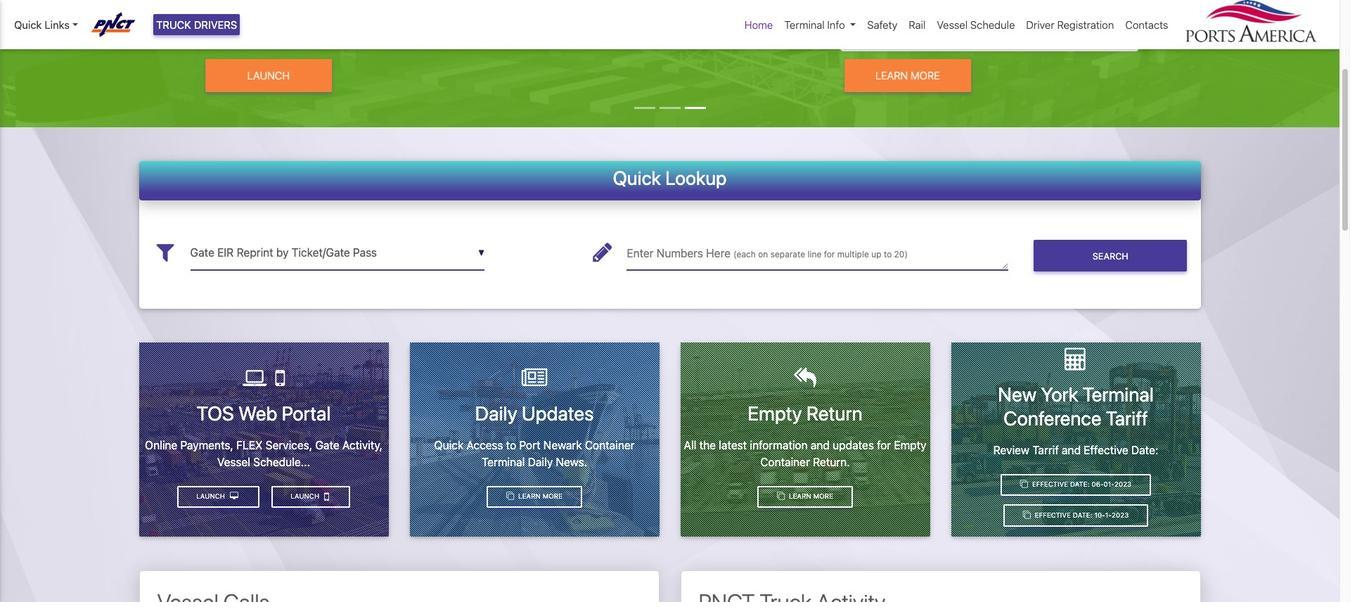 Task type: locate. For each thing, give the bounding box(es) containing it.
0 vertical spatial quick
[[14, 18, 42, 31]]

home link
[[739, 11, 779, 38]]

1 launch link from the left
[[271, 486, 351, 508]]

vessel
[[937, 18, 968, 31], [217, 456, 250, 468]]

1 horizontal spatial more
[[814, 493, 834, 500]]

launch for desktop image
[[196, 493, 227, 500]]

tos web portal
[[197, 402, 331, 425]]

2 vertical spatial terminal
[[482, 456, 525, 468]]

1 horizontal spatial empty
[[894, 439, 927, 451]]

1 vertical spatial empty
[[894, 439, 927, 451]]

1 vertical spatial container
[[761, 456, 810, 468]]

contacts link
[[1120, 11, 1175, 38]]

launch left mobile image
[[291, 493, 321, 500]]

and right tarrif
[[1062, 444, 1081, 456]]

1 horizontal spatial learn
[[789, 493, 812, 500]]

1 horizontal spatial daily
[[528, 456, 553, 468]]

1 vertical spatial vessel
[[217, 456, 250, 468]]

clone image
[[1021, 481, 1029, 488], [507, 493, 514, 500], [777, 493, 785, 500]]

1 horizontal spatial learn more
[[787, 493, 834, 500]]

and up return.
[[811, 439, 830, 451]]

clone image down quick access to port newark container terminal daily news. at bottom
[[507, 493, 514, 500]]

driver registration link
[[1021, 11, 1120, 38]]

terminal info
[[785, 18, 845, 31]]

0 vertical spatial daily
[[475, 402, 518, 425]]

clone image for empty return
[[777, 493, 785, 500]]

0 horizontal spatial quick
[[14, 18, 42, 31]]

daily up access
[[475, 402, 518, 425]]

clone image up clone image
[[1021, 481, 1029, 488]]

learn more link for daily updates
[[487, 486, 582, 508]]

cutoff
[[327, 11, 358, 24]]

vessel right the rail
[[937, 18, 968, 31]]

more down rail link
[[911, 69, 941, 82]]

launch
[[248, 69, 290, 82], [291, 493, 321, 500], [196, 493, 227, 500]]

for right line
[[824, 249, 835, 260]]

vessel down flex
[[217, 456, 250, 468]]

launch link down payments,
[[177, 486, 260, 508]]

learn down quick access to port newark container terminal daily news. at bottom
[[519, 493, 541, 500]]

return
[[807, 402, 863, 425]]

learn more link down quick access to port newark container terminal daily news. at bottom
[[487, 486, 582, 508]]

launch link down schedule...
[[271, 486, 351, 508]]

learn more link down all the latest information and updates for empty container return.
[[758, 486, 853, 508]]

0 horizontal spatial clone image
[[507, 493, 514, 500]]

to left port
[[506, 439, 517, 451]]

2 vertical spatial quick
[[434, 439, 464, 451]]

review tarrif and effective date:
[[994, 444, 1159, 456]]

empty right updates
[[894, 439, 927, 451]]

1 horizontal spatial terminal
[[785, 18, 825, 31]]

2 horizontal spatial launch
[[291, 493, 321, 500]]

date:
[[1132, 444, 1159, 456]]

move
[[298, 11, 325, 24]]

tarrif
[[1033, 444, 1059, 456]]

2 horizontal spatial terminal
[[1083, 383, 1154, 406]]

terminal down access
[[482, 456, 525, 468]]

more down news.
[[543, 493, 563, 500]]

1 vertical spatial to
[[506, 439, 517, 451]]

1 vertical spatial quick
[[613, 166, 661, 189]]

0 horizontal spatial empty
[[748, 402, 802, 425]]

desktop image
[[230, 493, 238, 500]]

driver
[[1027, 18, 1055, 31]]

20)
[[895, 249, 908, 260]]

truck drivers link
[[153, 14, 240, 35]]

1 horizontal spatial to
[[884, 249, 892, 260]]

quick
[[14, 18, 42, 31], [613, 166, 661, 189], [434, 439, 464, 451]]

2 horizontal spatial clone image
[[1021, 481, 1029, 488]]

0 vertical spatial empty
[[748, 402, 802, 425]]

None text field
[[190, 236, 485, 270], [627, 236, 1009, 270], [190, 236, 485, 270], [627, 236, 1009, 270]]

more for empty return
[[814, 493, 834, 500]]

terminal
[[785, 18, 825, 31], [1083, 383, 1154, 406], [482, 456, 525, 468]]

multiple
[[838, 249, 869, 260]]

for inside enter numbers here (each on separate line for multiple up to 20)
[[824, 249, 835, 260]]

container down information
[[761, 456, 810, 468]]

extension
[[360, 11, 408, 24]]

1 horizontal spatial launch link
[[271, 486, 351, 508]]

0 horizontal spatial launch
[[196, 493, 227, 500]]

0 horizontal spatial learn more
[[517, 493, 563, 500]]

quick for quick access to port newark container terminal daily news.
[[434, 439, 464, 451]]

quick for quick links
[[14, 18, 42, 31]]

daily updates
[[475, 402, 594, 425]]

and
[[811, 439, 830, 451], [1062, 444, 1081, 456]]

contacts
[[1126, 18, 1169, 31]]

launch button
[[205, 59, 332, 92]]

for inside all the latest information and updates for empty container return.
[[877, 439, 891, 451]]

more down return.
[[814, 493, 834, 500]]

for
[[824, 249, 835, 260], [877, 439, 891, 451]]

1 horizontal spatial quick
[[434, 439, 464, 451]]

1 vertical spatial for
[[877, 439, 891, 451]]

0 horizontal spatial to
[[506, 439, 517, 451]]

rail
[[909, 18, 926, 31]]

0 vertical spatial for
[[824, 249, 835, 260]]

info
[[828, 18, 845, 31]]

container inside all the latest information and updates for empty container return.
[[761, 456, 810, 468]]

quick lookup
[[613, 166, 727, 189]]

quick left links
[[14, 18, 42, 31]]

home
[[745, 18, 773, 31]]

learn down all the latest information and updates for empty container return.
[[789, 493, 812, 500]]

tariff
[[1106, 407, 1149, 430]]

container up news.
[[585, 439, 635, 451]]

1 horizontal spatial container
[[761, 456, 810, 468]]

learn down safety link
[[876, 69, 909, 82]]

driver registration
[[1027, 18, 1115, 31]]

launch link
[[271, 486, 351, 508], [177, 486, 260, 508]]

1 horizontal spatial vessel
[[937, 18, 968, 31]]

to
[[884, 249, 892, 260], [506, 439, 517, 451]]

lookup
[[666, 166, 727, 189]]

0 vertical spatial to
[[884, 249, 892, 260]]

on
[[759, 249, 768, 260]]

empty
[[748, 402, 802, 425], [894, 439, 927, 451]]

0 horizontal spatial terminal
[[482, 456, 525, 468]]

vessel schedule
[[937, 18, 1015, 31]]

terminal up "tariff"
[[1083, 383, 1154, 406]]

0 horizontal spatial launch link
[[177, 486, 260, 508]]

(each
[[734, 249, 756, 260]]

quick left 'lookup'
[[613, 166, 661, 189]]

for right updates
[[877, 439, 891, 451]]

1 horizontal spatial launch
[[248, 69, 290, 82]]

terminal info link
[[779, 11, 862, 38]]

launch left desktop image
[[196, 493, 227, 500]]

container
[[585, 439, 635, 451], [761, 456, 810, 468]]

learn more down return.
[[787, 493, 834, 500]]

drivers
[[194, 18, 237, 31]]

online payments, flex services, gate activity, vessel schedule...
[[145, 439, 383, 468]]

safety
[[868, 18, 898, 31]]

quick inside quick access to port newark container terminal daily news.
[[434, 439, 464, 451]]

learn more down quick access to port newark container terminal daily news. at bottom
[[517, 493, 563, 500]]

activity,
[[343, 439, 383, 451]]

launch down double
[[248, 69, 290, 82]]

mobile image
[[324, 491, 329, 502]]

latest
[[719, 439, 747, 451]]

0 vertical spatial container
[[585, 439, 635, 451]]

2 horizontal spatial quick
[[613, 166, 661, 189]]

empty inside all the latest information and updates for empty container return.
[[894, 439, 927, 451]]

review
[[994, 444, 1030, 456]]

daily down port
[[528, 456, 553, 468]]

terminal inside new york terminal conference tariff
[[1083, 383, 1154, 406]]

learn more
[[876, 69, 941, 82], [517, 493, 563, 500], [787, 493, 834, 500]]

daily
[[475, 402, 518, 425], [528, 456, 553, 468]]

up
[[872, 249, 882, 260]]

0 horizontal spatial container
[[585, 439, 635, 451]]

2 horizontal spatial more
[[911, 69, 941, 82]]

0 horizontal spatial vessel
[[217, 456, 250, 468]]

conference
[[1004, 407, 1102, 430]]

1 horizontal spatial clone image
[[777, 493, 785, 500]]

clone image for new york terminal conference tariff
[[1021, 481, 1029, 488]]

1 vertical spatial terminal
[[1083, 383, 1154, 406]]

quick left access
[[434, 439, 464, 451]]

1 horizontal spatial for
[[877, 439, 891, 451]]

learn for empty return
[[789, 493, 812, 500]]

pnct double move cutoff extension
[[229, 11, 408, 24]]

all
[[684, 439, 697, 451]]

0 vertical spatial vessel
[[937, 18, 968, 31]]

learn
[[876, 69, 909, 82], [519, 493, 541, 500], [789, 493, 812, 500]]

quick for quick lookup
[[613, 166, 661, 189]]

1 horizontal spatial and
[[1062, 444, 1081, 456]]

▼
[[478, 248, 485, 258]]

empty up information
[[748, 402, 802, 425]]

numbers
[[657, 247, 704, 260]]

online
[[145, 439, 177, 451]]

learn more link down rail link
[[845, 59, 972, 92]]

to right up
[[884, 249, 892, 260]]

0 horizontal spatial and
[[811, 439, 830, 451]]

more
[[911, 69, 941, 82], [543, 493, 563, 500], [814, 493, 834, 500]]

0 horizontal spatial for
[[824, 249, 835, 260]]

1 vertical spatial daily
[[528, 456, 553, 468]]

newark
[[544, 439, 582, 451]]

terminal left info
[[785, 18, 825, 31]]

learn more down rail link
[[876, 69, 941, 82]]

learn more link
[[845, 59, 972, 92], [487, 486, 582, 508], [758, 486, 853, 508]]

clone image down all the latest information and updates for empty container return.
[[777, 493, 785, 500]]

0 horizontal spatial learn
[[519, 493, 541, 500]]

0 horizontal spatial more
[[543, 493, 563, 500]]

updates
[[522, 402, 594, 425]]

new york terminal conference tariff
[[998, 383, 1154, 430]]

enter numbers here (each on separate line for multiple up to 20)
[[627, 247, 908, 260]]



Task type: describe. For each thing, give the bounding box(es) containing it.
learn more for daily updates
[[517, 493, 563, 500]]

daily inside quick access to port newark container terminal daily news.
[[528, 456, 553, 468]]

to inside enter numbers here (each on separate line for multiple up to 20)
[[884, 249, 892, 260]]

york
[[1041, 383, 1079, 406]]

separate
[[771, 249, 806, 260]]

empty return
[[748, 402, 863, 425]]

learn more link for empty return
[[758, 486, 853, 508]]

0 horizontal spatial daily
[[475, 402, 518, 425]]

port
[[519, 439, 541, 451]]

learn more for empty return
[[787, 493, 834, 500]]

pnct
[[229, 11, 257, 24]]

return.
[[813, 456, 850, 468]]

news.
[[556, 456, 588, 468]]

registration
[[1058, 18, 1115, 31]]

clone image for daily updates
[[507, 493, 514, 500]]

flex
[[236, 439, 263, 451]]

schedule
[[971, 18, 1015, 31]]

schedule...
[[253, 456, 310, 468]]

web
[[239, 402, 277, 425]]

links
[[45, 18, 70, 31]]

rail link
[[904, 11, 932, 38]]

and inside all the latest information and updates for empty container return.
[[811, 439, 830, 451]]

effective
[[1084, 444, 1129, 456]]

quick access to port newark container terminal daily news.
[[434, 439, 635, 468]]

more for daily updates
[[543, 493, 563, 500]]

clone image
[[1023, 511, 1031, 519]]

vessel inside online payments, flex services, gate activity, vessel schedule...
[[217, 456, 250, 468]]

truck drivers
[[156, 18, 237, 31]]

launch inside launch button
[[248, 69, 290, 82]]

payments,
[[180, 439, 233, 451]]

quick links link
[[14, 17, 78, 33]]

safety link
[[862, 11, 904, 38]]

portal
[[282, 402, 331, 425]]

0 vertical spatial terminal
[[785, 18, 825, 31]]

truck
[[156, 18, 191, 31]]

services,
[[266, 439, 313, 451]]

2 horizontal spatial learn more
[[876, 69, 941, 82]]

updates
[[833, 439, 874, 451]]

the
[[700, 439, 716, 451]]

access
[[467, 439, 503, 451]]

vessel schedule link
[[932, 11, 1021, 38]]

to inside quick access to port newark container terminal daily news.
[[506, 439, 517, 451]]

2 horizontal spatial learn
[[876, 69, 909, 82]]

gate
[[315, 439, 340, 451]]

double
[[260, 11, 295, 24]]

here
[[706, 247, 731, 260]]

flexible service image
[[0, 0, 1340, 206]]

container inside quick access to port newark container terminal daily news.
[[585, 439, 635, 451]]

new
[[998, 383, 1037, 406]]

line
[[808, 249, 822, 260]]

information
[[750, 439, 808, 451]]

tos
[[197, 402, 234, 425]]

terminal inside quick access to port newark container terminal daily news.
[[482, 456, 525, 468]]

learn for daily updates
[[519, 493, 541, 500]]

enter
[[627, 247, 654, 260]]

quick links
[[14, 18, 70, 31]]

launch for mobile image
[[291, 493, 321, 500]]

2 launch link from the left
[[177, 486, 260, 508]]

all the latest information and updates for empty container return.
[[684, 439, 927, 468]]



Task type: vqa. For each thing, say whether or not it's contained in the screenshot.
First Name *
no



